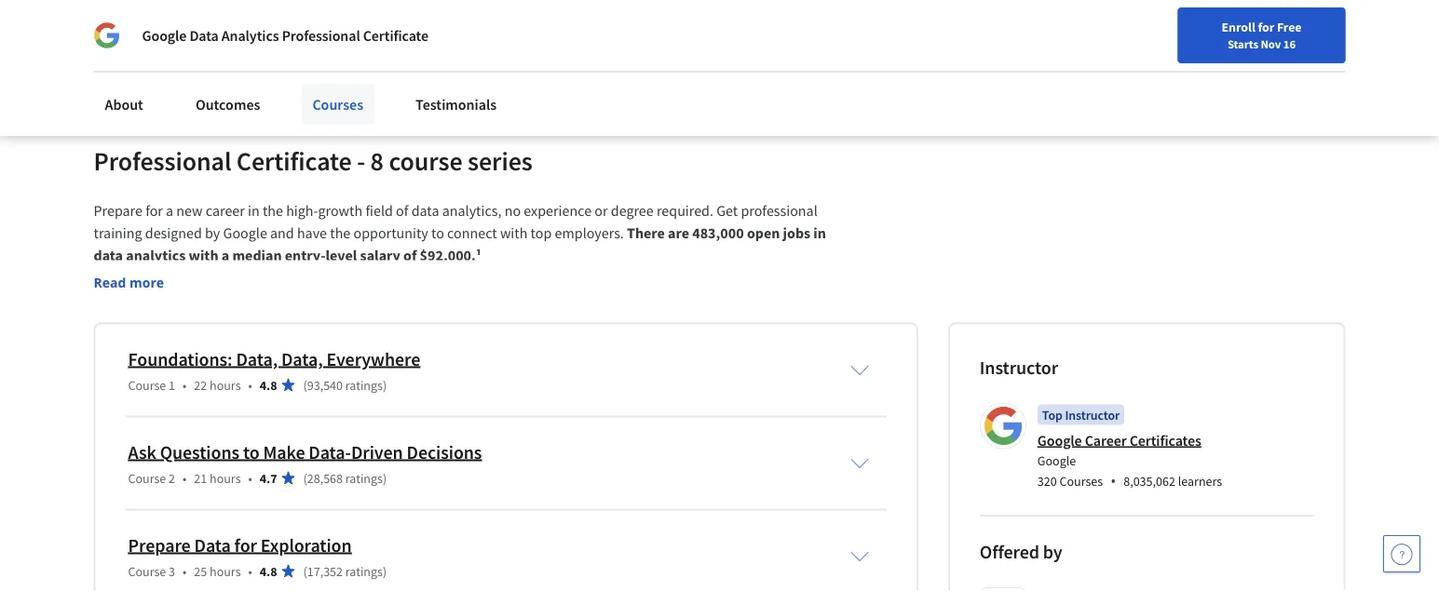 Task type: locate. For each thing, give the bounding box(es) containing it.
0 horizontal spatial with
[[189, 246, 219, 265]]

0 vertical spatial a
[[166, 202, 173, 220]]

data right it
[[189, 26, 219, 45]]

2 course from the top
[[128, 470, 166, 487]]

1 vertical spatial data
[[94, 246, 123, 265]]

and
[[276, 28, 300, 47], [270, 224, 294, 243]]

prepare up 3
[[128, 534, 191, 557]]

0 vertical spatial data
[[189, 26, 219, 45]]

1 vertical spatial instructor
[[1065, 407, 1120, 423]]

1 vertical spatial to
[[243, 441, 260, 464]]

course for foundations:
[[128, 377, 166, 394]]

data up 25 at left
[[194, 534, 231, 557]]

professional
[[282, 26, 360, 45], [94, 144, 231, 177]]

enroll for free starts nov 16
[[1222, 19, 1302, 51]]

required.
[[657, 202, 714, 220]]

data for analytics
[[189, 26, 219, 45]]

• right '2'
[[183, 470, 187, 487]]

0 horizontal spatial certificate
[[237, 144, 352, 177]]

(
[[303, 377, 307, 394], [303, 470, 307, 487], [303, 563, 307, 580]]

ask questions to make data-driven decisions
[[128, 441, 482, 464]]

designed
[[145, 224, 202, 243]]

social
[[195, 28, 231, 47]]

0 vertical spatial to
[[431, 224, 444, 243]]

ratings
[[345, 377, 383, 394], [345, 470, 383, 487], [345, 563, 383, 580]]

course 2 • 21 hours •
[[128, 470, 252, 487]]

1 vertical spatial by
[[1043, 541, 1063, 564]]

a left the median
[[222, 246, 229, 265]]

2 vertical spatial ratings
[[345, 563, 383, 580]]

) for everywhere
[[383, 377, 387, 394]]

0 vertical spatial hours
[[210, 377, 241, 394]]

1 vertical spatial courses
[[1060, 473, 1103, 490]]

93,540
[[307, 377, 343, 394]]

1 vertical spatial professional
[[94, 144, 231, 177]]

1 horizontal spatial to
[[431, 224, 444, 243]]

0 vertical spatial of
[[396, 202, 408, 220]]

1 horizontal spatial instructor
[[1065, 407, 1120, 423]]

1 ( from the top
[[303, 377, 307, 394]]

• left 8,035,062
[[1111, 471, 1116, 491]]

1 vertical spatial prepare
[[128, 534, 191, 557]]

( down the ask questions to make data-driven decisions
[[303, 470, 307, 487]]

it
[[164, 28, 173, 47]]

growth
[[318, 202, 363, 220]]

0 vertical spatial the
[[263, 202, 283, 220]]

( 28,568 ratings )
[[303, 470, 387, 487]]

2 hours from the top
[[210, 470, 241, 487]]

• left 4.7
[[248, 470, 252, 487]]

google
[[142, 26, 187, 45], [223, 224, 267, 243], [1038, 431, 1082, 450], [1038, 453, 1076, 469]]

0 vertical spatial course
[[128, 377, 166, 394]]

2 horizontal spatial for
[[1258, 19, 1275, 35]]

the
[[263, 202, 283, 220], [330, 224, 351, 243]]

1 vertical spatial (
[[303, 470, 307, 487]]

ratings down "driven"
[[345, 470, 383, 487]]

) right 17,352
[[383, 563, 387, 580]]

( for make
[[303, 470, 307, 487]]

) for make
[[383, 470, 387, 487]]

no
[[505, 202, 521, 220]]

certificate up the high-
[[237, 144, 352, 177]]

learners
[[1178, 473, 1222, 490]]

0 vertical spatial courses
[[312, 95, 363, 114]]

by down career
[[205, 224, 220, 243]]

prepare for prepare data for exploration
[[128, 534, 191, 557]]

0 horizontal spatial by
[[205, 224, 220, 243]]

with inside there are 483,000 open jobs in data analytics with a median entry-level salary of $92,000.¹
[[189, 246, 219, 265]]

for for prepare
[[145, 202, 163, 220]]

1 vertical spatial and
[[270, 224, 294, 243]]

in inside prepare for a new career in the high-growth field of data analytics, no experience or degree required. get professional training designed by google and have the opportunity to connect with top employers.
[[248, 202, 260, 220]]

) for exploration
[[383, 563, 387, 580]]

professional up new
[[94, 144, 231, 177]]

4.8 down prepare data for exploration
[[260, 563, 277, 580]]

1 vertical spatial hours
[[210, 470, 241, 487]]

4.8 for for
[[260, 563, 277, 580]]

3 hours from the top
[[210, 563, 241, 580]]

1 horizontal spatial the
[[330, 224, 351, 243]]

hours for questions
[[210, 470, 241, 487]]

in for with
[[814, 224, 826, 243]]

0 vertical spatial prepare
[[94, 202, 142, 220]]

0 horizontal spatial data
[[94, 246, 123, 265]]

of right field
[[396, 202, 408, 220]]

4.8 down foundations: data, data, everywhere
[[260, 377, 277, 394]]

2 vertical spatial in
[[814, 224, 826, 243]]

course left 1
[[128, 377, 166, 394]]

1 vertical spatial with
[[189, 246, 219, 265]]

( 17,352 ratings )
[[303, 563, 387, 580]]

data, up 'course 1 • 22 hours •' at the left of the page
[[236, 347, 278, 371]]

0 vertical spatial 4.8
[[260, 377, 277, 394]]

instructor up career at right
[[1065, 407, 1120, 423]]

opportunity
[[354, 224, 428, 243]]

1 vertical spatial )
[[383, 470, 387, 487]]

( for everywhere
[[303, 377, 307, 394]]

menu item
[[1048, 19, 1168, 79]]

analytics
[[222, 26, 279, 45]]

with
[[500, 224, 528, 243], [189, 246, 219, 265]]

the left the high-
[[263, 202, 283, 220]]

3 ratings from the top
[[345, 563, 383, 580]]

1 course from the top
[[128, 377, 166, 394]]

new
[[176, 202, 203, 220]]

professional right media
[[282, 26, 360, 45]]

google image
[[94, 22, 120, 48]]

data
[[411, 202, 439, 220], [94, 246, 123, 265]]

0 vertical spatial by
[[205, 224, 220, 243]]

2 ) from the top
[[383, 470, 387, 487]]

hours right 25 at left
[[210, 563, 241, 580]]

0 vertical spatial and
[[276, 28, 300, 47]]

2 ratings from the top
[[345, 470, 383, 487]]

and right media
[[276, 28, 300, 47]]

professional certificate - 8 course series
[[94, 144, 533, 177]]

1 horizontal spatial with
[[500, 224, 528, 243]]

data-
[[309, 441, 351, 464]]

ratings for exploration
[[345, 563, 383, 580]]

0 horizontal spatial instructor
[[980, 356, 1058, 379]]

2 vertical spatial hours
[[210, 563, 241, 580]]

0 vertical spatial )
[[383, 377, 387, 394]]

) down "driven"
[[383, 470, 387, 487]]

with down no
[[500, 224, 528, 243]]

course for ask
[[128, 470, 166, 487]]

• inside top instructor google career certificates google 320 courses • 8,035,062 learners
[[1111, 471, 1116, 491]]

0 horizontal spatial a
[[166, 202, 173, 220]]

training
[[94, 224, 142, 243]]

get
[[717, 202, 738, 220]]

1 vertical spatial in
[[248, 202, 260, 220]]

-
[[357, 144, 365, 177]]

connect
[[447, 224, 497, 243]]

data up the opportunity
[[411, 202, 439, 220]]

prepare data for exploration
[[128, 534, 352, 557]]

to left make
[[243, 441, 260, 464]]

0 vertical spatial in
[[303, 28, 315, 47]]

1 vertical spatial data
[[194, 534, 231, 557]]

google up the median
[[223, 224, 267, 243]]

about link
[[94, 84, 155, 125]]

0 horizontal spatial data,
[[236, 347, 278, 371]]

3 ) from the top
[[383, 563, 387, 580]]

0 vertical spatial data
[[411, 202, 439, 220]]

google left social at top left
[[142, 26, 187, 45]]

help center image
[[1391, 543, 1413, 565]]

2 vertical spatial for
[[234, 534, 257, 557]]

) down everywhere
[[383, 377, 387, 394]]

( down foundations: data, data, everywhere link
[[303, 377, 307, 394]]

1 vertical spatial 4.8
[[260, 563, 277, 580]]

there are 483,000 open jobs in data analytics with a median entry-level salary of $92,000.¹
[[94, 224, 829, 265]]

and inside prepare for a new career in the high-growth field of data analytics, no experience or degree required. get professional training designed by google and have the opportunity to connect with top employers.
[[270, 224, 294, 243]]

read
[[94, 273, 126, 291]]

instructor up top
[[980, 356, 1058, 379]]

in
[[303, 28, 315, 47], [248, 202, 260, 220], [814, 224, 826, 243]]

1 hours from the top
[[210, 377, 241, 394]]

courses right 320
[[1060, 473, 1103, 490]]

3 course from the top
[[128, 563, 166, 580]]

1 horizontal spatial data,
[[281, 347, 323, 371]]

1 vertical spatial a
[[222, 246, 229, 265]]

high-
[[286, 202, 318, 220]]

google up 320
[[1038, 453, 1076, 469]]

0 horizontal spatial for
[[145, 202, 163, 220]]

1 vertical spatial ratings
[[345, 470, 383, 487]]

prepare
[[94, 202, 142, 220], [128, 534, 191, 557]]

certificate left 'review'
[[363, 26, 429, 45]]

ratings down everywhere
[[345, 377, 383, 394]]

hours right 21
[[210, 470, 241, 487]]

level
[[326, 246, 357, 265]]

by
[[205, 224, 220, 243], [1043, 541, 1063, 564]]

a inside there are 483,000 open jobs in data analytics with a median entry-level salary of $92,000.¹
[[222, 246, 229, 265]]

show notifications image
[[1188, 23, 1210, 46]]

1 vertical spatial for
[[145, 202, 163, 220]]

0 vertical spatial certificate
[[363, 26, 429, 45]]

( 93,540 ratings )
[[303, 377, 387, 394]]

to up $92,000.¹ at the top left of page
[[431, 224, 444, 243]]

2 data, from the left
[[281, 347, 323, 371]]

for inside prepare for a new career in the high-growth field of data analytics, no experience or degree required. get professional training designed by google and have the opportunity to connect with top employers.
[[145, 202, 163, 220]]

data,
[[236, 347, 278, 371], [281, 347, 323, 371]]

or
[[595, 202, 608, 220]]

2 horizontal spatial in
[[814, 224, 826, 243]]

1 horizontal spatial data
[[411, 202, 439, 220]]

analytics
[[126, 246, 186, 265]]

2 vertical spatial (
[[303, 563, 307, 580]]

1 horizontal spatial courses
[[1060, 473, 1103, 490]]

( for exploration
[[303, 563, 307, 580]]

more
[[129, 273, 164, 291]]

prepare up the "training"
[[94, 202, 142, 220]]

ratings right 17,352
[[345, 563, 383, 580]]

1 4.8 from the top
[[260, 377, 277, 394]]

the down growth
[[330, 224, 351, 243]]

with down designed
[[189, 246, 219, 265]]

data
[[189, 26, 219, 45], [194, 534, 231, 557]]

for
[[1258, 19, 1275, 35], [145, 202, 163, 220], [234, 534, 257, 557]]

in inside there are 483,000 open jobs in data analytics with a median entry-level salary of $92,000.¹
[[814, 224, 826, 243]]

0 horizontal spatial courses
[[312, 95, 363, 114]]

courses up -
[[312, 95, 363, 114]]

and left have
[[270, 224, 294, 243]]

1 vertical spatial of
[[403, 246, 417, 265]]

0 vertical spatial for
[[1258, 19, 1275, 35]]

data down the "training"
[[94, 246, 123, 265]]

1 ratings from the top
[[345, 377, 383, 394]]

top
[[531, 224, 552, 243]]

0 vertical spatial instructor
[[980, 356, 1058, 379]]

hours
[[210, 377, 241, 394], [210, 470, 241, 487], [210, 563, 241, 580]]

of
[[396, 202, 408, 220], [403, 246, 417, 265]]

1 ) from the top
[[383, 377, 387, 394]]

hours right 22 at left
[[210, 377, 241, 394]]

in left your
[[303, 28, 315, 47]]

read more
[[94, 273, 164, 291]]

ask
[[128, 441, 156, 464]]

0 vertical spatial with
[[500, 224, 528, 243]]

0 vertical spatial ratings
[[345, 377, 383, 394]]

1 data, from the left
[[236, 347, 278, 371]]

2 4.8 from the top
[[260, 563, 277, 580]]

•
[[183, 377, 187, 394], [248, 377, 252, 394], [183, 470, 187, 487], [248, 470, 252, 487], [1111, 471, 1116, 491], [183, 563, 187, 580], [248, 563, 252, 580]]

for for enroll
[[1258, 19, 1275, 35]]

for left the exploration
[[234, 534, 257, 557]]

3 ( from the top
[[303, 563, 307, 580]]

1 horizontal spatial in
[[303, 28, 315, 47]]

• right 1
[[183, 377, 187, 394]]

coursera image
[[22, 15, 141, 45]]

of inside there are 483,000 open jobs in data analytics with a median entry-level salary of $92,000.¹
[[403, 246, 417, 265]]

by right offered
[[1043, 541, 1063, 564]]

1 horizontal spatial a
[[222, 246, 229, 265]]

0 vertical spatial professional
[[282, 26, 360, 45]]

1 vertical spatial course
[[128, 470, 166, 487]]

4.8 for data,
[[260, 377, 277, 394]]

for inside enroll for free starts nov 16
[[1258, 19, 1275, 35]]

2 ( from the top
[[303, 470, 307, 487]]

course
[[128, 377, 166, 394], [128, 470, 166, 487], [128, 563, 166, 580]]

2 vertical spatial )
[[383, 563, 387, 580]]

2 vertical spatial course
[[128, 563, 166, 580]]

for up designed
[[145, 202, 163, 220]]

a left new
[[166, 202, 173, 220]]

make
[[263, 441, 305, 464]]

• down foundations: data, data, everywhere
[[248, 377, 252, 394]]

testimonials link
[[404, 84, 508, 125]]

course left 3
[[128, 563, 166, 580]]

on
[[176, 28, 192, 47]]

offered
[[980, 541, 1040, 564]]

in right career
[[248, 202, 260, 220]]

of down the opportunity
[[403, 246, 417, 265]]

data, up 93,540
[[281, 347, 323, 371]]

series
[[468, 144, 533, 177]]

for up nov
[[1258, 19, 1275, 35]]

driven
[[351, 441, 403, 464]]

in right jobs
[[814, 224, 826, 243]]

instructor
[[980, 356, 1058, 379], [1065, 407, 1120, 423]]

course left '2'
[[128, 470, 166, 487]]

4.8
[[260, 377, 277, 394], [260, 563, 277, 580]]

prepare inside prepare for a new career in the high-growth field of data analytics, no experience or degree required. get professional training designed by google and have the opportunity to connect with top employers.
[[94, 202, 142, 220]]

None search field
[[266, 12, 675, 49]]

0 horizontal spatial in
[[248, 202, 260, 220]]

0 vertical spatial (
[[303, 377, 307, 394]]

( down the exploration
[[303, 563, 307, 580]]



Task type: describe. For each thing, give the bounding box(es) containing it.
0 horizontal spatial to
[[243, 441, 260, 464]]

ratings for everywhere
[[345, 377, 383, 394]]

outcomes
[[196, 95, 260, 114]]

exploration
[[261, 534, 352, 557]]

2
[[169, 470, 175, 487]]

media
[[234, 28, 273, 47]]

offered by
[[980, 541, 1063, 564]]

have
[[297, 224, 327, 243]]

prepare for prepare for a new career in the high-growth field of data analytics, no experience or degree required. get professional training designed by google and have the opportunity to connect with top employers.
[[94, 202, 142, 220]]

with inside prepare for a new career in the high-growth field of data analytics, no experience or degree required. get professional training designed by google and have the opportunity to connect with top employers.
[[500, 224, 528, 243]]

field
[[366, 202, 393, 220]]

foundations: data, data, everywhere
[[128, 347, 420, 371]]

17,352
[[307, 563, 343, 580]]

foundations:
[[128, 347, 232, 371]]

share
[[125, 28, 161, 47]]

hours for data
[[210, 563, 241, 580]]

by inside prepare for a new career in the high-growth field of data analytics, no experience or degree required. get professional training designed by google and have the opportunity to connect with top employers.
[[205, 224, 220, 243]]

analytics,
[[442, 202, 502, 220]]

• down prepare data for exploration
[[248, 563, 252, 580]]

data inside there are 483,000 open jobs in data analytics with a median entry-level salary of $92,000.¹
[[94, 246, 123, 265]]

course 3 • 25 hours •
[[128, 563, 252, 580]]

your
[[318, 28, 346, 47]]

0 horizontal spatial the
[[263, 202, 283, 220]]

outcomes link
[[184, 84, 271, 125]]

google data analytics professional certificate
[[142, 26, 429, 45]]

entry-
[[285, 246, 326, 265]]

nov
[[1261, 36, 1281, 51]]

top instructor google career certificates google 320 courses • 8,035,062 learners
[[1038, 407, 1222, 491]]

courses link
[[301, 84, 375, 125]]

top
[[1042, 407, 1063, 423]]

about
[[105, 95, 143, 114]]

28,568
[[307, 470, 343, 487]]

0 horizontal spatial professional
[[94, 144, 231, 177]]

google inside prepare for a new career in the high-growth field of data analytics, no experience or degree required. get professional training designed by google and have the opportunity to connect with top employers.
[[223, 224, 267, 243]]

certificates
[[1130, 431, 1202, 450]]

8,035,062
[[1124, 473, 1176, 490]]

course
[[389, 144, 463, 177]]

employers.
[[555, 224, 624, 243]]

1 horizontal spatial for
[[234, 534, 257, 557]]

4.7
[[260, 470, 277, 487]]

google down top
[[1038, 431, 1082, 450]]

hours for data,
[[210, 377, 241, 394]]

1
[[169, 377, 175, 394]]

professional
[[741, 202, 818, 220]]

performance
[[349, 28, 430, 47]]

questions
[[160, 441, 239, 464]]

share it on social media and in your performance review
[[125, 28, 474, 47]]

are
[[668, 224, 689, 243]]

8
[[370, 144, 384, 177]]

free
[[1277, 19, 1302, 35]]

degree
[[611, 202, 654, 220]]

prepare for a new career in the high-growth field of data analytics, no experience or degree required. get professional training designed by google and have the opportunity to connect with top employers.
[[94, 202, 821, 243]]

22
[[194, 377, 207, 394]]

career
[[206, 202, 245, 220]]

prepare data for exploration link
[[128, 534, 352, 557]]

experience
[[524, 202, 592, 220]]

21
[[194, 470, 207, 487]]

enroll
[[1222, 19, 1256, 35]]

1 vertical spatial certificate
[[237, 144, 352, 177]]

data inside prepare for a new career in the high-growth field of data analytics, no experience or degree required. get professional training designed by google and have the opportunity to connect with top employers.
[[411, 202, 439, 220]]

google career certificates link
[[1038, 431, 1202, 450]]

review
[[433, 28, 474, 47]]

• right 3
[[183, 563, 187, 580]]

everywhere
[[326, 347, 420, 371]]

course for prepare
[[128, 563, 166, 580]]

testimonials
[[416, 95, 497, 114]]

salary
[[360, 246, 401, 265]]

coursera career certificate image
[[994, 0, 1304, 103]]

courses inside top instructor google career certificates google 320 courses • 8,035,062 learners
[[1060, 473, 1103, 490]]

ratings for make
[[345, 470, 383, 487]]

course 1 • 22 hours •
[[128, 377, 252, 394]]

16
[[1284, 36, 1296, 51]]

open
[[747, 224, 780, 243]]

read more button
[[94, 272, 164, 292]]

google career certificates image
[[983, 406, 1024, 447]]

instructor inside top instructor google career certificates google 320 courses • 8,035,062 learners
[[1065, 407, 1120, 423]]

career
[[1085, 431, 1127, 450]]

decisions
[[407, 441, 482, 464]]

a inside prepare for a new career in the high-growth field of data analytics, no experience or degree required. get professional training designed by google and have the opportunity to connect with top employers.
[[166, 202, 173, 220]]

3
[[169, 563, 175, 580]]

median
[[232, 246, 282, 265]]

in for growth
[[248, 202, 260, 220]]

25
[[194, 563, 207, 580]]

320
[[1038, 473, 1057, 490]]

foundations: data, data, everywhere link
[[128, 347, 420, 371]]

starts
[[1228, 36, 1259, 51]]

$92,000.¹
[[420, 246, 482, 265]]

1 horizontal spatial by
[[1043, 541, 1063, 564]]

1 horizontal spatial certificate
[[363, 26, 429, 45]]

ask questions to make data-driven decisions link
[[128, 441, 482, 464]]

1 vertical spatial the
[[330, 224, 351, 243]]

1 horizontal spatial professional
[[282, 26, 360, 45]]

to inside prepare for a new career in the high-growth field of data analytics, no experience or degree required. get professional training designed by google and have the opportunity to connect with top employers.
[[431, 224, 444, 243]]

there
[[627, 224, 665, 243]]

data for for
[[194, 534, 231, 557]]

483,000
[[692, 224, 744, 243]]

of inside prepare for a new career in the high-growth field of data analytics, no experience or degree required. get professional training designed by google and have the opportunity to connect with top employers.
[[396, 202, 408, 220]]



Task type: vqa. For each thing, say whether or not it's contained in the screenshot.
MAIN CONTENT
no



